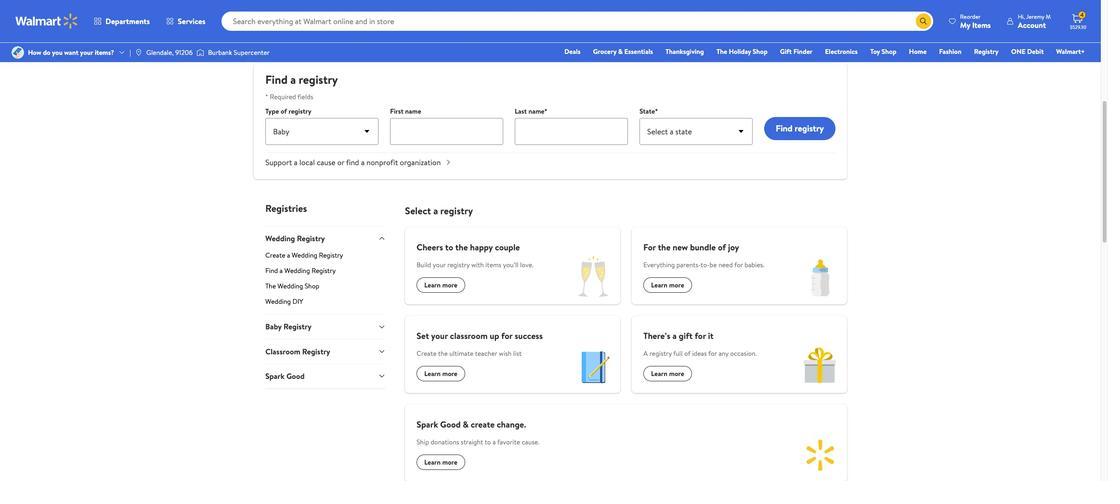 Task type: vqa. For each thing, say whether or not it's contained in the screenshot.
Create related to Create a Wedding Registry
yes



Task type: describe. For each thing, give the bounding box(es) containing it.
learn for set
[[424, 369, 441, 379]]

wedding inside "dropdown button"
[[265, 233, 295, 244]]

first
[[390, 106, 404, 116]]

find for wedding
[[265, 266, 278, 276]]

Last name* text field
[[515, 118, 628, 145]]

classroom
[[450, 330, 488, 342]]

any
[[719, 349, 729, 358]]

learn for cheers
[[424, 280, 441, 290]]

with
[[471, 260, 484, 270]]

reorder
[[960, 12, 981, 20]]

spark for spark good & create change.
[[417, 419, 438, 431]]

be
[[710, 260, 717, 270]]

a for find a registry * required fields
[[290, 71, 296, 88]]

it
[[708, 330, 714, 342]]

toy
[[870, 47, 880, 56]]

the holiday shop
[[717, 47, 768, 56]]

electronics link
[[821, 46, 862, 57]]

shop for the holiday shop
[[753, 47, 768, 56]]

departments button
[[86, 10, 158, 33]]

support
[[265, 157, 292, 168]]

baby registry button
[[265, 314, 386, 339]]

a for create a wedding registry
[[287, 251, 290, 260]]

there's a gift for it
[[643, 330, 714, 342]]

spark good
[[265, 371, 305, 382]]

deals
[[565, 47, 581, 56]]

a for support a local cause or find a nonprofit organization
[[294, 157, 298, 168]]

registry right baby
[[284, 321, 312, 332]]

fashion
[[939, 47, 962, 56]]

a for there's a gift for it
[[673, 330, 677, 342]]

there's
[[643, 330, 671, 342]]

glendale, 91206
[[146, 48, 193, 57]]

straight
[[461, 437, 483, 447]]

more for a
[[669, 369, 684, 379]]

support a local cause or find a nonprofit organization link
[[265, 153, 836, 168]]

registry inside "dropdown button"
[[297, 233, 325, 244]]

build your registry with items you'll love.
[[417, 260, 534, 270]]

wedding up find a wedding registry
[[292, 251, 317, 260]]

registry down create a wedding registry link
[[312, 266, 336, 276]]

learn more for the
[[651, 280, 684, 290]]

1 horizontal spatial the
[[455, 241, 468, 253]]

for the new bundle of joy. everything parents-to-be need for babies. learn more image
[[794, 251, 847, 304]]

holiday
[[729, 47, 751, 56]]

m
[[1046, 12, 1051, 20]]

grocery & essentials link
[[589, 46, 657, 57]]

registry for find
[[299, 71, 338, 88]]

set
[[417, 330, 429, 342]]

find a registry * required fields
[[265, 71, 338, 102]]

learn more button for a
[[643, 366, 692, 381]]

a registry full of ideas for any occasion.
[[643, 349, 757, 358]]

select
[[405, 204, 431, 217]]

for left the it
[[695, 330, 706, 342]]

registry for type
[[289, 106, 311, 116]]

to-
[[701, 260, 710, 270]]

couple
[[495, 241, 520, 253]]

Search search field
[[221, 12, 933, 31]]

required
[[270, 92, 296, 102]]

find a wedding registry link
[[265, 266, 386, 280]]

learn more for to
[[424, 280, 458, 290]]

wedding diy link
[[265, 297, 386, 314]]

learn more button for your
[[417, 366, 465, 381]]

diy
[[293, 297, 303, 307]]

spark good & create change. ship donations straight to a favorite cause. learn more. image
[[794, 429, 847, 481]]

create a wedding registry link
[[265, 251, 386, 264]]

select a registry
[[405, 204, 473, 217]]

baby registry
[[265, 321, 312, 332]]

0 horizontal spatial to
[[445, 241, 453, 253]]

fields
[[298, 92, 313, 102]]

joy
[[728, 241, 739, 253]]

finder
[[794, 47, 813, 56]]

or
[[337, 157, 344, 168]]

list
[[513, 349, 522, 358]]

registry link
[[970, 46, 1003, 57]]

a right find
[[361, 157, 365, 168]]

gift finder link
[[776, 46, 817, 57]]

one
[[1011, 47, 1026, 56]]

thanksgiving link
[[661, 46, 708, 57]]

gift finder
[[780, 47, 813, 56]]

$529.30
[[1070, 24, 1087, 30]]

registry for select
[[440, 204, 473, 217]]

create for create the ultimate teacher wish list
[[417, 349, 437, 358]]

build
[[417, 260, 431, 270]]

First name text field
[[390, 118, 503, 145]]

the for create the ultimate teacher wish list
[[438, 349, 448, 358]]

learn for there's
[[651, 369, 668, 379]]

name
[[405, 106, 421, 116]]

the wedding shop
[[265, 281, 319, 291]]

learn for for
[[651, 280, 668, 290]]

a for select a registry
[[433, 204, 438, 217]]

your for set
[[431, 330, 448, 342]]

ultimate
[[449, 349, 474, 358]]

learn more for good
[[424, 458, 458, 467]]

toy shop
[[870, 47, 897, 56]]

wedding diy
[[265, 297, 303, 307]]

cause.
[[522, 437, 540, 447]]

for the new bundle of joy
[[643, 241, 739, 253]]

registry up "spark good" dropdown button in the bottom left of the page
[[302, 346, 330, 357]]

one debit
[[1011, 47, 1044, 56]]

cause
[[317, 157, 335, 168]]

|
[[130, 48, 131, 57]]

wedding up the wedding shop
[[284, 266, 310, 276]]

classroom registry
[[265, 346, 330, 357]]

local
[[299, 157, 315, 168]]

spark good button
[[265, 364, 386, 388]]

burbank
[[208, 48, 232, 57]]

more for your
[[442, 369, 458, 379]]

name*
[[529, 106, 547, 116]]

learn more button for the
[[643, 277, 692, 293]]

toy shop link
[[866, 46, 901, 57]]

everything
[[643, 260, 675, 270]]

shop inside toy shop link
[[882, 47, 897, 56]]

Walmart Site-Wide search field
[[221, 12, 933, 31]]

need
[[719, 260, 733, 270]]

wedding up wedding diy
[[278, 281, 303, 291]]

learn more for your
[[424, 369, 458, 379]]

cheers to the happy couple. build your registry with items you'll love. learn more. image
[[567, 251, 620, 304]]

items
[[972, 20, 991, 30]]

want
[[64, 48, 79, 57]]

a
[[643, 349, 648, 358]]

cheers to the happy couple
[[417, 241, 520, 253]]

shop for the wedding shop
[[305, 281, 319, 291]]



Task type: locate. For each thing, give the bounding box(es) containing it.
more down parents- at the right bottom of the page
[[669, 280, 684, 290]]

create a wedding registry
[[265, 251, 343, 260]]

more down full
[[669, 369, 684, 379]]

create down set
[[417, 349, 437, 358]]

learn more button down full
[[643, 366, 692, 381]]

1 vertical spatial your
[[433, 260, 446, 270]]

supercenter
[[234, 48, 270, 57]]

good for spark good
[[286, 371, 305, 382]]

support a local cause or find a nonprofit organization
[[265, 157, 441, 168]]

a left favorite
[[493, 437, 496, 447]]

shop right holiday
[[753, 47, 768, 56]]

type
[[265, 106, 279, 116]]

learn down there's
[[651, 369, 668, 379]]

parents-
[[677, 260, 701, 270]]

2 horizontal spatial shop
[[882, 47, 897, 56]]

wedding up create a wedding registry
[[265, 233, 295, 244]]

1 horizontal spatial the
[[717, 47, 727, 56]]

hi, jeremy m account
[[1018, 12, 1051, 30]]

find registry button
[[764, 117, 836, 140]]

2 vertical spatial find
[[265, 266, 278, 276]]

grocery & essentials
[[593, 47, 653, 56]]

registry inside button
[[795, 122, 824, 134]]

learn more down ultimate
[[424, 369, 458, 379]]

2 horizontal spatial the
[[658, 241, 671, 253]]

a left local
[[294, 157, 298, 168]]

2 vertical spatial of
[[684, 349, 691, 358]]

1 horizontal spatial &
[[618, 47, 623, 56]]

electronics
[[825, 47, 858, 56]]

0 vertical spatial of
[[281, 106, 287, 116]]

learn more down everything
[[651, 280, 684, 290]]

create
[[265, 251, 285, 260], [417, 349, 437, 358]]

the up wedding diy
[[265, 281, 276, 291]]

registry up find a wedding registry link
[[319, 251, 343, 260]]

wedding registry
[[265, 233, 325, 244]]

for left any
[[708, 349, 717, 358]]

0 horizontal spatial good
[[286, 371, 305, 382]]

of right type
[[281, 106, 287, 116]]

more
[[442, 280, 458, 290], [669, 280, 684, 290], [442, 369, 458, 379], [669, 369, 684, 379], [442, 458, 458, 467]]

good inside dropdown button
[[286, 371, 305, 382]]

learn more button for good
[[417, 455, 465, 470]]

0 horizontal spatial the
[[265, 281, 276, 291]]

there's a gift for it. a registry full of ideas for any occasion. learn more. image
[[794, 340, 847, 393]]

essentials
[[624, 47, 653, 56]]

 image for burbank supercenter
[[197, 48, 204, 57]]

a inside find a registry * required fields
[[290, 71, 296, 88]]

the left holiday
[[717, 47, 727, 56]]

up
[[490, 330, 499, 342]]

1 vertical spatial the
[[265, 281, 276, 291]]

your right want
[[80, 48, 93, 57]]

a left gift
[[673, 330, 677, 342]]

for
[[643, 241, 656, 253]]

1 vertical spatial spark
[[417, 419, 438, 431]]

learn more button down build on the bottom left of the page
[[417, 277, 465, 293]]

to right straight
[[485, 437, 491, 447]]

registry inside find a registry * required fields
[[299, 71, 338, 88]]

learn more button down everything
[[643, 277, 692, 293]]

departments
[[105, 16, 150, 26]]

0 horizontal spatial the
[[438, 349, 448, 358]]

fashion link
[[935, 46, 966, 57]]

1 horizontal spatial shop
[[753, 47, 768, 56]]

everything parents-to-be need for babies.
[[643, 260, 764, 270]]

items
[[486, 260, 502, 270]]

learn for spark
[[424, 458, 441, 467]]

the
[[455, 241, 468, 253], [658, 241, 671, 253], [438, 349, 448, 358]]

shop inside the holiday shop link
[[753, 47, 768, 56]]

learn more for a
[[651, 369, 684, 379]]

cheers
[[417, 241, 443, 253]]

learn more button down ultimate
[[417, 366, 465, 381]]

occasion.
[[730, 349, 757, 358]]

 image right 91206
[[197, 48, 204, 57]]

first name
[[390, 106, 421, 116]]

hi,
[[1018, 12, 1025, 20]]

0 vertical spatial good
[[286, 371, 305, 382]]

find inside find a wedding registry link
[[265, 266, 278, 276]]

debit
[[1027, 47, 1044, 56]]

2 vertical spatial your
[[431, 330, 448, 342]]

classroom registry button
[[265, 339, 386, 364]]

search icon image
[[920, 17, 928, 25]]

91206
[[175, 48, 193, 57]]

0 vertical spatial to
[[445, 241, 453, 253]]

1 vertical spatial good
[[440, 419, 461, 431]]

0 horizontal spatial shop
[[305, 281, 319, 291]]

favorite
[[497, 437, 520, 447]]

burbank supercenter
[[208, 48, 270, 57]]

registries
[[265, 202, 307, 215]]

learn more down donations
[[424, 458, 458, 467]]

learn more down build on the bottom left of the page
[[424, 280, 458, 290]]

more for the
[[669, 280, 684, 290]]

gift
[[679, 330, 693, 342]]

baby
[[265, 321, 282, 332]]

for
[[734, 260, 743, 270], [501, 330, 513, 342], [695, 330, 706, 342], [708, 349, 717, 358]]

spark for spark good
[[265, 371, 285, 382]]

find inside find registry button
[[776, 122, 793, 134]]

0 horizontal spatial  image
[[12, 46, 24, 59]]

my
[[960, 20, 971, 30]]

1 vertical spatial create
[[417, 349, 437, 358]]

1 horizontal spatial of
[[684, 349, 691, 358]]

more down build your registry with items you'll love.
[[442, 280, 458, 290]]

a right select
[[433, 204, 438, 217]]

 image for how do you want your items?
[[12, 46, 24, 59]]

create down wedding registry
[[265, 251, 285, 260]]

last
[[515, 106, 527, 116]]

happy
[[470, 241, 493, 253]]

for right up
[[501, 330, 513, 342]]

thanksgiving
[[666, 47, 704, 56]]

more for good
[[442, 458, 458, 467]]

find a wedding registry
[[265, 266, 336, 276]]

registry up create a wedding registry
[[297, 233, 325, 244]]

how do you want your items?
[[28, 48, 114, 57]]

0 horizontal spatial create
[[265, 251, 285, 260]]

learn down ship
[[424, 458, 441, 467]]

a down wedding registry
[[287, 251, 290, 260]]

your right build on the bottom left of the page
[[433, 260, 446, 270]]

wish
[[499, 349, 512, 358]]

1 vertical spatial &
[[463, 419, 469, 431]]

 image
[[12, 46, 24, 59], [197, 48, 204, 57]]

1 horizontal spatial  image
[[197, 48, 204, 57]]

0 horizontal spatial &
[[463, 419, 469, 431]]

you'll
[[503, 260, 519, 270]]

1 horizontal spatial good
[[440, 419, 461, 431]]

jeremy
[[1026, 12, 1045, 20]]

create for create a wedding registry
[[265, 251, 285, 260]]

learn down everything
[[651, 280, 668, 290]]

0 vertical spatial your
[[80, 48, 93, 57]]

your right set
[[431, 330, 448, 342]]

 image
[[135, 49, 142, 56]]

0 vertical spatial find
[[265, 71, 288, 88]]

of left joy
[[718, 241, 726, 253]]

to
[[445, 241, 453, 253], [485, 437, 491, 447]]

shop inside the wedding shop link
[[305, 281, 319, 291]]

shop
[[753, 47, 768, 56], [882, 47, 897, 56], [305, 281, 319, 291]]

set your classroom up for success& create change. create the ultimate teacher wish list. learn more. image
[[567, 340, 620, 393]]

babies.
[[745, 260, 764, 270]]

more down donations
[[442, 458, 458, 467]]

a up required
[[290, 71, 296, 88]]

learn more button for to
[[417, 277, 465, 293]]

walmart+ link
[[1052, 46, 1089, 57]]

1 horizontal spatial to
[[485, 437, 491, 447]]

good down 'classroom registry' on the bottom left of the page
[[286, 371, 305, 382]]

the for for the new bundle of joy
[[658, 241, 671, 253]]

find registry
[[776, 122, 824, 134]]

registry
[[974, 47, 999, 56], [297, 233, 325, 244], [319, 251, 343, 260], [312, 266, 336, 276], [284, 321, 312, 332], [302, 346, 330, 357]]

love.
[[520, 260, 534, 270]]

learn down build on the bottom left of the page
[[424, 280, 441, 290]]

good up donations
[[440, 419, 461, 431]]

& right the grocery
[[618, 47, 623, 56]]

spark good & create change.
[[417, 419, 526, 431]]

learn more button
[[417, 277, 465, 293], [643, 277, 692, 293], [417, 366, 465, 381], [643, 366, 692, 381], [417, 455, 465, 470]]

0 vertical spatial &
[[618, 47, 623, 56]]

wedding left diy
[[265, 297, 291, 307]]

spark down classroom in the left bottom of the page
[[265, 371, 285, 382]]

2 horizontal spatial of
[[718, 241, 726, 253]]

the wedding shop link
[[265, 281, 386, 295]]

create
[[471, 419, 495, 431]]

registry down "items"
[[974, 47, 999, 56]]

for right need
[[734, 260, 743, 270]]

the for the holiday shop
[[717, 47, 727, 56]]

0 horizontal spatial spark
[[265, 371, 285, 382]]

of right full
[[684, 349, 691, 358]]

the holiday shop link
[[712, 46, 772, 57]]

grocery
[[593, 47, 617, 56]]

ideas
[[692, 349, 707, 358]]

learn down set
[[424, 369, 441, 379]]

the left ultimate
[[438, 349, 448, 358]]

the
[[717, 47, 727, 56], [265, 281, 276, 291]]

4
[[1080, 11, 1084, 19]]

home
[[909, 47, 927, 56]]

wedding registry button
[[265, 226, 386, 251]]

type of registry
[[265, 106, 311, 116]]

set your classroom up for success
[[417, 330, 543, 342]]

spark inside dropdown button
[[265, 371, 285, 382]]

gifts for life's big moments. make celebrations special with a walmart registry. create your registry. manage a registry. image
[[444, 0, 847, 55]]

the inside the wedding shop link
[[265, 281, 276, 291]]

bundle
[[690, 241, 716, 253]]

registry for build
[[447, 260, 470, 270]]

the inside the holiday shop link
[[717, 47, 727, 56]]

reorder my items
[[960, 12, 991, 30]]

spark up ship
[[417, 419, 438, 431]]

good for spark good & create change.
[[440, 419, 461, 431]]

 image left the how
[[12, 46, 24, 59]]

walmart image
[[15, 13, 78, 29]]

a up the wedding shop
[[280, 266, 283, 276]]

0 vertical spatial the
[[717, 47, 727, 56]]

more down ultimate
[[442, 369, 458, 379]]

account
[[1018, 20, 1046, 30]]

&
[[618, 47, 623, 56], [463, 419, 469, 431]]

1 vertical spatial to
[[485, 437, 491, 447]]

classroom
[[265, 346, 300, 357]]

walmart+
[[1056, 47, 1085, 56]]

the left 'happy'
[[455, 241, 468, 253]]

1 vertical spatial find
[[776, 122, 793, 134]]

1 vertical spatial of
[[718, 241, 726, 253]]

deals link
[[560, 46, 585, 57]]

learn more down full
[[651, 369, 684, 379]]

your for build
[[433, 260, 446, 270]]

find inside find a registry * required fields
[[265, 71, 288, 88]]

shop right toy
[[882, 47, 897, 56]]

teacher
[[475, 349, 497, 358]]

1 horizontal spatial spark
[[417, 419, 438, 431]]

0 vertical spatial spark
[[265, 371, 285, 382]]

1 horizontal spatial create
[[417, 349, 437, 358]]

find
[[346, 157, 359, 168]]

shop down find a wedding registry link
[[305, 281, 319, 291]]

find for registry
[[265, 71, 288, 88]]

more for to
[[442, 280, 458, 290]]

you
[[52, 48, 63, 57]]

0 vertical spatial create
[[265, 251, 285, 260]]

the for the wedding shop
[[265, 281, 276, 291]]

the right for on the right bottom
[[658, 241, 671, 253]]

donations
[[431, 437, 459, 447]]

to right cheers
[[445, 241, 453, 253]]

a for find a wedding registry
[[280, 266, 283, 276]]

0 horizontal spatial of
[[281, 106, 287, 116]]

learn more button down donations
[[417, 455, 465, 470]]

& left 'create'
[[463, 419, 469, 431]]

nonprofit
[[367, 157, 398, 168]]



